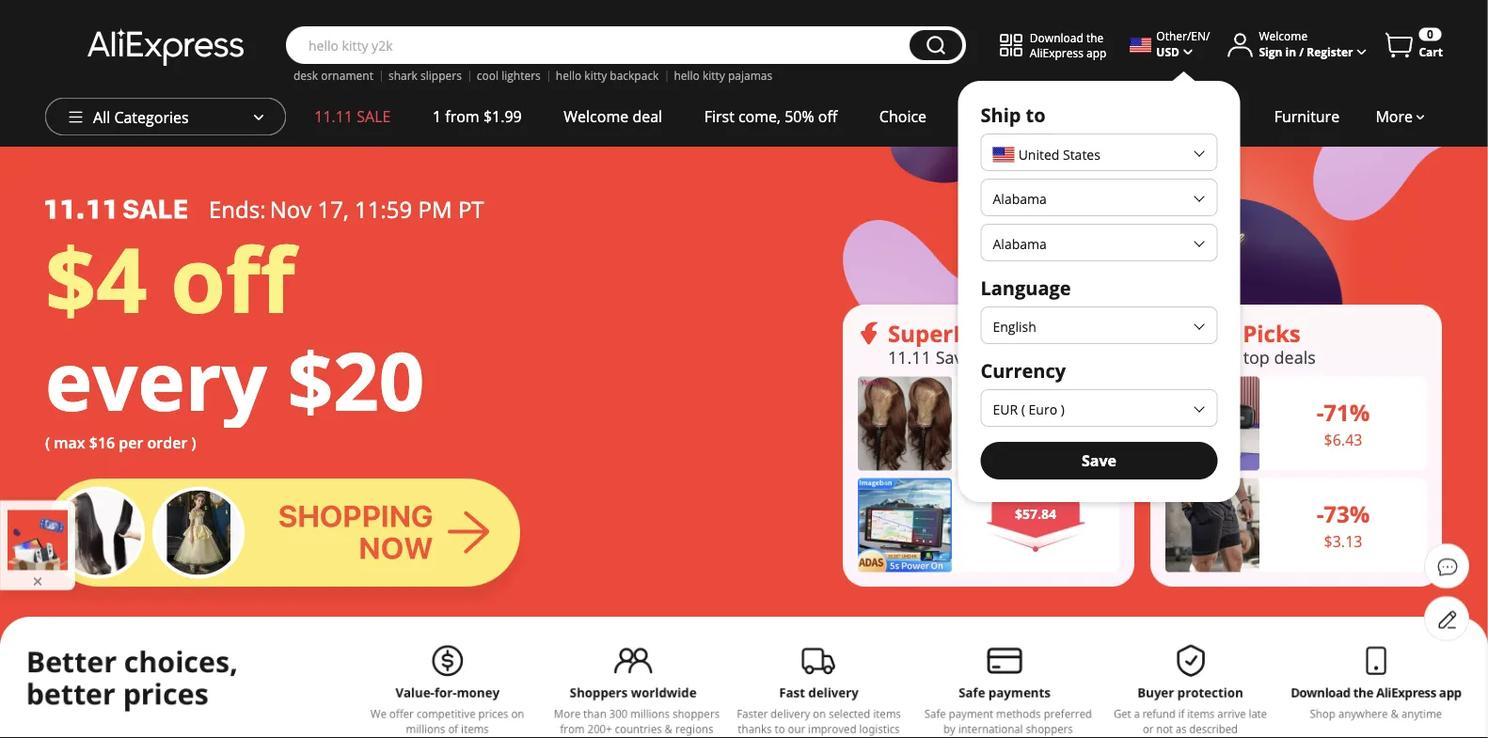 Task type: locate. For each thing, give the bounding box(es) containing it.
$34.22 link
[[858, 377, 1120, 471]]

1 horizontal spatial icon image
[[1166, 322, 1188, 345]]

1 vertical spatial superdeals
[[888, 318, 1015, 349]]

2 kitty from the left
[[703, 68, 725, 83]]

welcome inside 'link'
[[564, 106, 629, 127]]

kitty for backpack
[[585, 68, 607, 83]]

1 vertical spatial welcome
[[564, 106, 629, 127]]

alabama down united
[[993, 190, 1047, 207]]

/ for in
[[1299, 44, 1304, 59]]

) right order
[[191, 433, 196, 453]]

come,
[[738, 106, 781, 127]]

$4
[[45, 217, 147, 339]]

first come, 50% off
[[704, 106, 838, 127]]

kitty down hello kitty y2k text field
[[585, 68, 607, 83]]

None button
[[910, 30, 962, 60]]

welcome down hello kitty backpack
[[564, 106, 629, 127]]

-
[[1317, 397, 1324, 428], [1317, 499, 1324, 530]]

lighters
[[502, 68, 541, 83]]

hello right backpack
[[674, 68, 700, 83]]

2 hello from the left
[[674, 68, 700, 83]]

hello down hello kitty y2k text field
[[556, 68, 582, 83]]

welcome up furniture
[[1259, 28, 1308, 44]]

deal
[[633, 106, 662, 127]]

hello
[[556, 68, 582, 83], [674, 68, 700, 83]]

0 horizontal spatial off
[[170, 217, 295, 339]]

2 icon image from the left
[[1166, 322, 1188, 345]]

per
[[119, 433, 143, 453]]

1 horizontal spatial 11.11
[[888, 346, 931, 369]]

language
[[981, 275, 1071, 301]]

picks
[[1243, 318, 1301, 349]]

every $20 ( max $16 per order )
[[45, 326, 425, 453]]

1 icon image from the left
[[858, 322, 881, 345]]

( left max
[[45, 433, 50, 453]]

hello kitty backpack link
[[556, 68, 659, 83]]

) right euro
[[1061, 400, 1065, 418]]

-73% $3.13
[[1317, 499, 1370, 552]]

product image image
[[858, 377, 952, 471], [1166, 377, 1260, 471], [858, 478, 952, 572], [1166, 478, 1260, 572]]

0 horizontal spatial save
[[936, 346, 972, 369]]

1 kitty from the left
[[585, 68, 607, 83]]

11.11 left top
[[1196, 346, 1239, 369]]

0 horizontal spatial /
[[1206, 28, 1210, 44]]

welcome deal
[[564, 106, 662, 127]]

11.11 left sale
[[314, 106, 353, 127]]

hello for hello kitty backpack
[[556, 68, 582, 83]]

cool lighters
[[477, 68, 541, 83]]

0 horizontal spatial welcome
[[564, 106, 629, 127]]

superdeals up 'states'
[[1040, 106, 1120, 127]]

hello kitty pajamas
[[674, 68, 773, 83]]

1 horizontal spatial /
[[1299, 44, 1304, 59]]

welcome
[[1259, 28, 1308, 44], [564, 106, 629, 127]]

aliexpress
[[1030, 44, 1084, 60]]

shark
[[388, 68, 418, 83]]

1 horizontal spatial off
[[818, 106, 838, 127]]

desk ornament
[[294, 68, 373, 83]]

1
[[433, 106, 441, 127]]

0 horizontal spatial 11.11
[[314, 106, 353, 127]]

( right the eur
[[1021, 400, 1025, 418]]

1 horizontal spatial (
[[1021, 400, 1025, 418]]

english
[[993, 318, 1037, 335]]

1 horizontal spatial kitty
[[703, 68, 725, 83]]

1 hello from the left
[[556, 68, 582, 83]]

alabama up language at top right
[[993, 235, 1047, 253]]

/ right other/
[[1206, 28, 1210, 44]]

0 horizontal spatial hello
[[556, 68, 582, 83]]

0 horizontal spatial kitty
[[585, 68, 607, 83]]

1 vertical spatial save
[[1082, 451, 1117, 471]]

1 horizontal spatial hello
[[674, 68, 700, 83]]

off
[[818, 106, 838, 127], [170, 217, 295, 339]]

1 from $1.99 link
[[412, 98, 543, 135]]

superdeals up currency on the right
[[888, 318, 1015, 349]]

0 horizontal spatial icon image
[[858, 322, 881, 345]]

save
[[936, 346, 972, 369], [1082, 451, 1117, 471]]

0 vertical spatial alabama
[[993, 190, 1047, 207]]

0 vertical spatial (
[[1021, 400, 1025, 418]]

ship to
[[981, 102, 1046, 127]]

1 horizontal spatial welcome
[[1259, 28, 1308, 44]]

icon image
[[858, 322, 881, 345], [1166, 322, 1188, 345]]

0 horizontal spatial (
[[45, 433, 50, 453]]

currency
[[981, 357, 1066, 383]]

choice link
[[859, 98, 948, 135]]

top
[[1243, 346, 1270, 369]]

1 vertical spatial (
[[45, 433, 50, 453]]

first
[[704, 106, 735, 127]]

0 vertical spatial )
[[1061, 400, 1065, 418]]

1 horizontal spatial )
[[1061, 400, 1065, 418]]

furniture
[[1274, 106, 1340, 127]]

2 horizontal spatial 11.11
[[1196, 346, 1239, 369]]

hello kitty backpack
[[556, 68, 659, 83]]

order
[[147, 433, 188, 453]]

furniture link
[[1254, 98, 1361, 135]]

app
[[1087, 44, 1107, 60]]

kitty
[[585, 68, 607, 83], [703, 68, 725, 83]]

desk
[[294, 68, 318, 83]]

1 - from the top
[[1317, 397, 1324, 428]]

welcome deal link
[[543, 98, 683, 135]]

1 vertical spatial -
[[1317, 499, 1324, 530]]

2 - from the top
[[1317, 499, 1324, 530]]

big
[[977, 346, 1001, 369]]

plus
[[969, 106, 998, 127]]

1 vertical spatial alabama
[[993, 235, 1047, 253]]

0 vertical spatial save
[[936, 346, 972, 369]]

to
[[1026, 102, 1046, 127]]

11.11 inside 11.11 sale link
[[314, 106, 353, 127]]

0 vertical spatial welcome
[[1259, 28, 1308, 44]]

pm
[[418, 194, 452, 224]]

11.11 for top picks
[[1196, 346, 1239, 369]]

cool
[[477, 68, 499, 83]]

- inside -71% $6.43
[[1317, 397, 1324, 428]]

states
[[1063, 146, 1101, 164]]

73%
[[1324, 499, 1370, 530]]

0 vertical spatial -
[[1317, 397, 1324, 428]]

11.11 left big
[[888, 346, 931, 369]]

- inside -73% $3.13
[[1317, 499, 1324, 530]]

(
[[1021, 400, 1025, 418], [45, 433, 50, 453]]

1 vertical spatial off
[[170, 217, 295, 339]]

)
[[1061, 400, 1065, 418], [191, 433, 196, 453]]

all categories
[[93, 107, 189, 127]]

11:59
[[355, 194, 412, 224]]

1 horizontal spatial superdeals
[[1040, 106, 1120, 127]]

/ right the in
[[1299, 44, 1304, 59]]

$20
[[288, 326, 425, 435]]

ornament
[[321, 68, 373, 83]]

1 vertical spatial )
[[191, 433, 196, 453]]

alabama
[[993, 190, 1047, 207], [993, 235, 1047, 253]]

kitty left pajamas
[[703, 68, 725, 83]]

0 horizontal spatial )
[[191, 433, 196, 453]]

register
[[1307, 44, 1353, 59]]



Task type: describe. For each thing, give the bounding box(es) containing it.
first come, 50% off link
[[683, 98, 859, 135]]

hello kitty pajamas link
[[674, 68, 773, 83]]

$1.99
[[483, 106, 522, 127]]

top picks
[[1196, 318, 1301, 349]]

euro
[[1029, 400, 1058, 418]]

deals
[[1274, 346, 1316, 369]]

united states
[[1019, 146, 1101, 164]]

hello for hello kitty pajamas
[[674, 68, 700, 83]]

welcome for welcome deal
[[564, 106, 629, 127]]

all
[[93, 107, 110, 127]]

$34.22
[[1015, 403, 1056, 421]]

welcome for welcome
[[1259, 28, 1308, 44]]

pt
[[458, 194, 484, 224]]

kitty for pajamas
[[703, 68, 725, 83]]

2 alabama from the top
[[993, 235, 1047, 253]]

hello kitty y2k text field
[[299, 36, 900, 55]]

ends:
[[209, 194, 266, 224]]

1 from $1.99
[[433, 106, 522, 127]]

plus link
[[948, 98, 1019, 135]]

-71% $6.43
[[1317, 397, 1370, 450]]

every
[[45, 326, 267, 435]]

0 vertical spatial superdeals
[[1040, 106, 1120, 127]]

united
[[1019, 146, 1060, 164]]

in
[[1286, 44, 1296, 59]]

/ for en
[[1206, 28, 1210, 44]]

top
[[1196, 318, 1237, 349]]

choice
[[879, 106, 927, 127]]

$57.84 link
[[858, 478, 1120, 572]]

11.11 top deals
[[1196, 346, 1316, 369]]

50%
[[785, 106, 814, 127]]

0 cart
[[1419, 26, 1443, 60]]

$3.13
[[1324, 531, 1363, 552]]

en
[[1191, 28, 1206, 44]]

$6.43
[[1324, 430, 1363, 450]]

other/
[[1157, 28, 1191, 44]]

ends: nov 17, 11:59 pm pt
[[209, 194, 484, 224]]

0
[[1427, 26, 1434, 42]]

close image
[[30, 574, 45, 589]]

eur ( euro )
[[993, 400, 1065, 418]]

cool lighters link
[[477, 68, 541, 83]]

pop picture image
[[8, 510, 68, 571]]

1 horizontal spatial save
[[1082, 451, 1117, 471]]

- for 73%
[[1317, 499, 1324, 530]]

pajamas
[[728, 68, 773, 83]]

max
[[54, 433, 85, 453]]

nov
[[270, 194, 312, 224]]

other/ en /
[[1157, 28, 1210, 44]]

( inside every $20 ( max $16 per order )
[[45, 433, 50, 453]]

icon image for top picks
[[1166, 322, 1188, 345]]

0 vertical spatial off
[[818, 106, 838, 127]]

) inside every $20 ( max $16 per order )
[[191, 433, 196, 453]]

- for 71%
[[1317, 397, 1324, 428]]

from
[[445, 106, 480, 127]]

sign
[[1259, 44, 1283, 59]]

1 alabama from the top
[[993, 190, 1047, 207]]

more
[[1376, 106, 1413, 127]]

download
[[1030, 29, 1084, 45]]

$16
[[89, 433, 115, 453]]

sale
[[357, 106, 391, 127]]

categories
[[114, 107, 189, 127]]

usd
[[1157, 44, 1180, 59]]

eur
[[993, 400, 1018, 418]]

$57.84
[[1015, 505, 1056, 523]]

cart
[[1419, 44, 1443, 60]]

11.11 sale
[[314, 106, 391, 127]]

desk ornament link
[[294, 68, 373, 83]]

icon image for superdeals
[[858, 322, 881, 345]]

11.11 for superdeals
[[888, 346, 931, 369]]

shark slippers
[[388, 68, 462, 83]]

sign in / register
[[1259, 44, 1353, 59]]

$4 off
[[45, 217, 295, 339]]

0 horizontal spatial superdeals
[[888, 318, 1015, 349]]

superdeals link
[[1019, 98, 1141, 135]]

ship
[[981, 102, 1021, 127]]

11.11 sale link
[[294, 98, 412, 135]]

71%
[[1324, 397, 1370, 428]]

backpack
[[610, 68, 659, 83]]

shark slippers link
[[388, 68, 462, 83]]

17,
[[317, 194, 349, 224]]

download the aliexpress app
[[1030, 29, 1107, 60]]

11.11 save big
[[888, 346, 1001, 369]]

the
[[1087, 29, 1104, 45]]



Task type: vqa. For each thing, say whether or not it's contained in the screenshot.
Christmas
no



